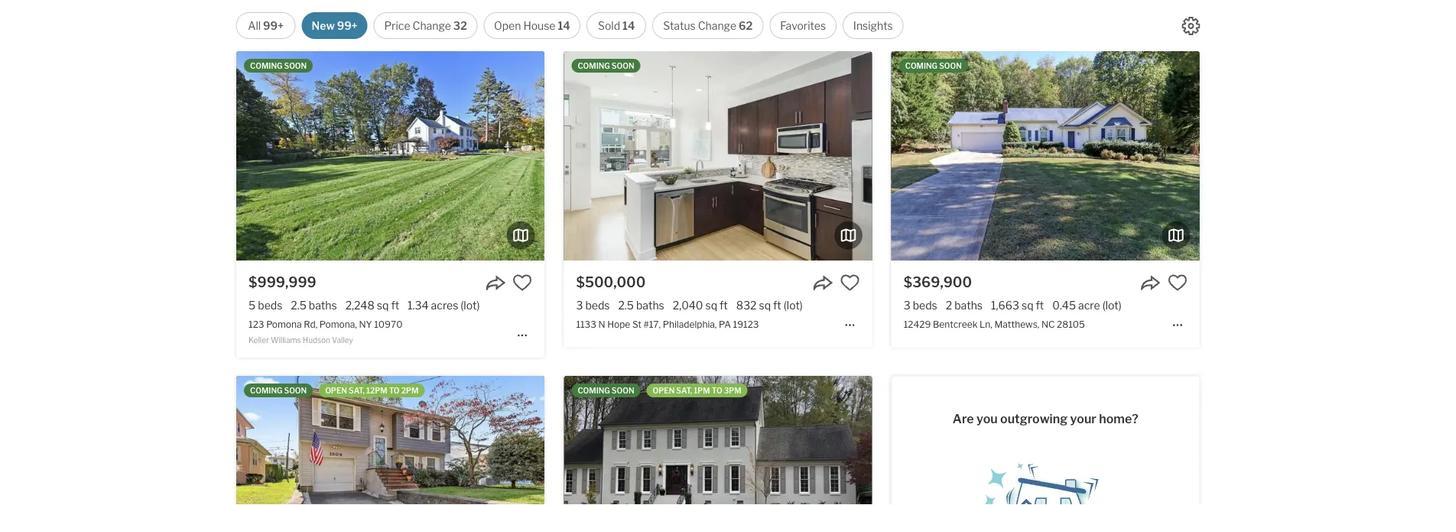 Task type: vqa. For each thing, say whether or not it's contained in the screenshot.


Task type: locate. For each thing, give the bounding box(es) containing it.
photo of 123 pomona rd, pomona, ny 10970 image
[[236, 51, 545, 261], [545, 51, 853, 261]]

bentcreek
[[933, 319, 978, 330]]

baths right '2'
[[955, 299, 983, 312]]

3 ft from the left
[[774, 299, 782, 312]]

1 horizontal spatial baths
[[637, 299, 665, 312]]

2 photo of 1133 n hope st #17, philadelphia, pa 19123 image from the left
[[873, 51, 1181, 261]]

1 photo of 2516 greenbrook pkwy, matthews, nc 28104 image from the left
[[564, 376, 873, 506]]

2 (lot) from the left
[[784, 299, 803, 312]]

acres
[[431, 299, 459, 312]]

3 favorite button checkbox from the left
[[1168, 273, 1188, 293]]

favorite button image for $500,000
[[841, 273, 860, 293]]

sq for $500,000
[[706, 299, 718, 312]]

open
[[325, 386, 347, 396], [653, 386, 675, 396]]

1 favorite button image from the left
[[513, 273, 533, 293]]

sat, for 12pm
[[349, 386, 365, 396]]

valley
[[332, 336, 353, 345]]

acre
[[1079, 299, 1101, 312]]

baths up rd,
[[309, 299, 337, 312]]

1 horizontal spatial to
[[712, 386, 723, 396]]

favorite button image for $999,999
[[513, 273, 533, 293]]

3 beds
[[576, 299, 610, 312], [904, 299, 938, 312]]

1 open from the left
[[325, 386, 347, 396]]

your
[[1071, 412, 1097, 427]]

2 99+ from the left
[[337, 19, 358, 32]]

2 horizontal spatial favorite button checkbox
[[1168, 273, 1188, 293]]

new 99+
[[312, 19, 358, 32]]

sq right 832
[[759, 299, 771, 312]]

ft up pa
[[720, 299, 728, 312]]

baths
[[309, 299, 337, 312], [637, 299, 665, 312], [955, 299, 983, 312]]

0 horizontal spatial favorite button image
[[513, 273, 533, 293]]

1 change from the left
[[413, 19, 451, 32]]

2 open from the left
[[653, 386, 675, 396]]

1 horizontal spatial change
[[698, 19, 737, 32]]

sq right 2,040
[[706, 299, 718, 312]]

(lot)
[[461, 299, 480, 312], [784, 299, 803, 312], [1103, 299, 1122, 312]]

2,040
[[673, 299, 704, 312]]

32
[[454, 19, 467, 32]]

5
[[249, 299, 256, 312]]

99+ inside the all "option"
[[263, 19, 284, 32]]

coming for $999,999
[[250, 61, 283, 70]]

n
[[599, 319, 606, 330]]

beds for $369,900
[[913, 299, 938, 312]]

ft up '10970'
[[391, 299, 399, 312]]

12pm
[[366, 386, 388, 396]]

4 sq from the left
[[1022, 299, 1034, 312]]

beds for $500,000
[[586, 299, 610, 312]]

sat, left 12pm
[[349, 386, 365, 396]]

Sold radio
[[587, 12, 647, 39]]

2.5 baths for $999,999
[[291, 299, 337, 312]]

2.5 baths
[[291, 299, 337, 312], [619, 299, 665, 312]]

2.5 baths up st
[[619, 299, 665, 312]]

favorite button checkbox
[[513, 273, 533, 293], [841, 273, 860, 293], [1168, 273, 1188, 293]]

soon
[[284, 61, 307, 70], [612, 61, 635, 70], [940, 61, 962, 70], [284, 386, 307, 396], [612, 386, 635, 396]]

3 (lot) from the left
[[1103, 299, 1122, 312]]

0.45
[[1053, 299, 1077, 312]]

1133 n hope st #17, philadelphia, pa 19123
[[576, 319, 759, 330]]

sq up '10970'
[[377, 299, 389, 312]]

2.5 baths for $500,000
[[619, 299, 665, 312]]

Favorites radio
[[770, 12, 837, 39]]

(lot) right acres
[[461, 299, 480, 312]]

beds up n
[[586, 299, 610, 312]]

10970
[[374, 319, 403, 330]]

favorite button checkbox for $369,900
[[1168, 273, 1188, 293]]

99+ inside new option
[[337, 19, 358, 32]]

0 horizontal spatial favorite button checkbox
[[513, 273, 533, 293]]

open left the 1pm
[[653, 386, 675, 396]]

3 up 12429
[[904, 299, 911, 312]]

to right the 1pm
[[712, 386, 723, 396]]

2 photo of 123 pomona rd, pomona, ny 10970 image from the left
[[545, 51, 853, 261]]

photo of 1504 4th ave, asbury park, nj 07712 image
[[236, 376, 545, 506], [545, 376, 853, 506]]

2 favorite button checkbox from the left
[[841, 273, 860, 293]]

1 3 from the left
[[576, 299, 583, 312]]

1 3 beds from the left
[[576, 299, 610, 312]]

0 horizontal spatial baths
[[309, 299, 337, 312]]

2
[[946, 299, 953, 312]]

change left 62
[[698, 19, 737, 32]]

99+ right all
[[263, 19, 284, 32]]

hope
[[608, 319, 631, 330]]

4 ft from the left
[[1036, 299, 1045, 312]]

pomona,
[[320, 319, 357, 330]]

2 ft from the left
[[720, 299, 728, 312]]

2 horizontal spatial beds
[[913, 299, 938, 312]]

0.45 acre (lot)
[[1053, 299, 1122, 312]]

price change 32
[[384, 19, 467, 32]]

2 horizontal spatial baths
[[955, 299, 983, 312]]

0 horizontal spatial 2.5
[[291, 299, 307, 312]]

(lot) right 832
[[784, 299, 803, 312]]

sat,
[[349, 386, 365, 396], [677, 386, 693, 396]]

favorite button image
[[1168, 273, 1188, 293]]

1 sat, from the left
[[349, 386, 365, 396]]

14
[[558, 19, 571, 32], [623, 19, 635, 32]]

3 baths from the left
[[955, 299, 983, 312]]

to
[[389, 386, 400, 396], [712, 386, 723, 396]]

1 beds from the left
[[258, 299, 283, 312]]

ft for $369,900
[[1036, 299, 1045, 312]]

1pm
[[694, 386, 711, 396]]

beds up 12429
[[913, 299, 938, 312]]

1 14 from the left
[[558, 19, 571, 32]]

14 right sold
[[623, 19, 635, 32]]

1 horizontal spatial beds
[[586, 299, 610, 312]]

2 change from the left
[[698, 19, 737, 32]]

beds
[[258, 299, 283, 312], [586, 299, 610, 312], [913, 299, 938, 312]]

favorite button image
[[513, 273, 533, 293], [841, 273, 860, 293]]

$369,900
[[904, 274, 973, 291]]

1 horizontal spatial favorite button image
[[841, 273, 860, 293]]

0 horizontal spatial change
[[413, 19, 451, 32]]

1 to from the left
[[389, 386, 400, 396]]

1 photo of 1133 n hope st #17, philadelphia, pa 19123 image from the left
[[564, 51, 873, 261]]

to for 2pm
[[389, 386, 400, 396]]

2 14 from the left
[[623, 19, 635, 32]]

3 up 1133
[[576, 299, 583, 312]]

99+ for new 99+
[[337, 19, 358, 32]]

3 beds up 12429
[[904, 299, 938, 312]]

12429
[[904, 319, 931, 330]]

2 3 beds from the left
[[904, 299, 938, 312]]

2 sat, from the left
[[677, 386, 693, 396]]

1 horizontal spatial 2.5
[[619, 299, 634, 312]]

1 horizontal spatial 14
[[623, 19, 635, 32]]

0 horizontal spatial to
[[389, 386, 400, 396]]

to left 2pm
[[389, 386, 400, 396]]

baths up #17,
[[637, 299, 665, 312]]

2 horizontal spatial (lot)
[[1103, 299, 1122, 312]]

soon for $500,000
[[612, 61, 635, 70]]

1 sq from the left
[[377, 299, 389, 312]]

99+ for all 99+
[[263, 19, 284, 32]]

sq
[[377, 299, 389, 312], [706, 299, 718, 312], [759, 299, 771, 312], [1022, 299, 1034, 312]]

ft
[[391, 299, 399, 312], [720, 299, 728, 312], [774, 299, 782, 312], [1036, 299, 1045, 312]]

coming for $500,000
[[578, 61, 610, 70]]

sq up matthews,
[[1022, 299, 1034, 312]]

1 2.5 from the left
[[291, 299, 307, 312]]

change for 62
[[698, 19, 737, 32]]

1 baths from the left
[[309, 299, 337, 312]]

2 baths
[[946, 299, 983, 312]]

open
[[494, 19, 521, 32]]

0 horizontal spatial (lot)
[[461, 299, 480, 312]]

hudson
[[303, 336, 330, 345]]

2.5
[[291, 299, 307, 312], [619, 299, 634, 312]]

99+
[[263, 19, 284, 32], [337, 19, 358, 32]]

change
[[413, 19, 451, 32], [698, 19, 737, 32]]

1 horizontal spatial 2.5 baths
[[619, 299, 665, 312]]

0 horizontal spatial sat,
[[349, 386, 365, 396]]

2,248 sq ft
[[346, 299, 399, 312]]

2,248
[[346, 299, 375, 312]]

1 (lot) from the left
[[461, 299, 480, 312]]

3 beds up 1133
[[576, 299, 610, 312]]

0 horizontal spatial 3
[[576, 299, 583, 312]]

photo of 1133 n hope st #17, philadelphia, pa 19123 image
[[564, 51, 873, 261], [873, 51, 1181, 261]]

2.5 up rd,
[[291, 299, 307, 312]]

2 2.5 from the left
[[619, 299, 634, 312]]

1.34
[[408, 299, 429, 312]]

2.5 baths up rd,
[[291, 299, 337, 312]]

1 2.5 baths from the left
[[291, 299, 337, 312]]

0 horizontal spatial 99+
[[263, 19, 284, 32]]

832 sq ft (lot)
[[737, 299, 803, 312]]

2 sq from the left
[[706, 299, 718, 312]]

option group
[[236, 12, 904, 39]]

sat, left the 1pm
[[677, 386, 693, 396]]

(lot) right acre
[[1103, 299, 1122, 312]]

ft right 832
[[774, 299, 782, 312]]

2 photo of 1504 4th ave, asbury park, nj 07712 image from the left
[[545, 376, 853, 506]]

open for open sat, 1pm to 3pm
[[653, 386, 675, 396]]

0 horizontal spatial 2.5 baths
[[291, 299, 337, 312]]

1 horizontal spatial 3 beds
[[904, 299, 938, 312]]

beds for $999,999
[[258, 299, 283, 312]]

All radio
[[236, 12, 296, 39]]

1,663 sq ft
[[992, 299, 1045, 312]]

1 horizontal spatial (lot)
[[784, 299, 803, 312]]

price
[[384, 19, 411, 32]]

2,040 sq ft
[[673, 299, 728, 312]]

2 photo of 2516 greenbrook pkwy, matthews, nc 28104 image from the left
[[873, 376, 1181, 506]]

3 beds from the left
[[913, 299, 938, 312]]

1 horizontal spatial 99+
[[337, 19, 358, 32]]

photo of 12429 bentcreek ln, matthews, nc 28105 image
[[892, 51, 1200, 261], [1200, 51, 1437, 261]]

1 99+ from the left
[[263, 19, 284, 32]]

favorite button checkbox for $999,999
[[513, 273, 533, 293]]

coming
[[250, 61, 283, 70], [578, 61, 610, 70], [906, 61, 938, 70], [250, 386, 283, 396], [578, 386, 610, 396]]

0 horizontal spatial beds
[[258, 299, 283, 312]]

1 favorite button checkbox from the left
[[513, 273, 533, 293]]

house
[[524, 19, 556, 32]]

2.5 up hope
[[619, 299, 634, 312]]

ft up the nc
[[1036, 299, 1045, 312]]

ln,
[[980, 319, 993, 330]]

0 horizontal spatial 3 beds
[[576, 299, 610, 312]]

0 horizontal spatial 14
[[558, 19, 571, 32]]

14 inside sold radio
[[623, 19, 635, 32]]

123
[[249, 319, 264, 330]]

2 2.5 baths from the left
[[619, 299, 665, 312]]

change left 32
[[413, 19, 451, 32]]

sq for $999,999
[[377, 299, 389, 312]]

2 3 from the left
[[904, 299, 911, 312]]

1 horizontal spatial 3
[[904, 299, 911, 312]]

1 horizontal spatial open
[[653, 386, 675, 396]]

3 beds for $369,900
[[904, 299, 938, 312]]

1 horizontal spatial favorite button checkbox
[[841, 273, 860, 293]]

soon for $369,900
[[940, 61, 962, 70]]

3
[[576, 299, 583, 312], [904, 299, 911, 312]]

0 horizontal spatial open
[[325, 386, 347, 396]]

1 ft from the left
[[391, 299, 399, 312]]

photo of 2516 greenbrook pkwy, matthews, nc 28104 image
[[564, 376, 873, 506], [873, 376, 1181, 506]]

open left 12pm
[[325, 386, 347, 396]]

1 horizontal spatial sat,
[[677, 386, 693, 396]]

2 to from the left
[[712, 386, 723, 396]]

2 favorite button image from the left
[[841, 273, 860, 293]]

99+ right new
[[337, 19, 358, 32]]

14 right house
[[558, 19, 571, 32]]

beds right 5 on the bottom left of page
[[258, 299, 283, 312]]

coming soon
[[250, 61, 307, 70], [578, 61, 635, 70], [906, 61, 962, 70], [250, 386, 307, 396], [578, 386, 635, 396]]

5 beds
[[249, 299, 283, 312]]

2 beds from the left
[[586, 299, 610, 312]]

2 baths from the left
[[637, 299, 665, 312]]

Open House radio
[[484, 12, 581, 39]]



Task type: describe. For each thing, give the bounding box(es) containing it.
all
[[248, 19, 261, 32]]

(lot) for $999,999
[[461, 299, 480, 312]]

keller
[[249, 336, 269, 345]]

change for 32
[[413, 19, 451, 32]]

$999,999
[[249, 274, 317, 291]]

status
[[664, 19, 696, 32]]

home?
[[1100, 412, 1139, 427]]

coming for $369,900
[[906, 61, 938, 70]]

coming soon for $999,999
[[250, 61, 307, 70]]

coming soon for $500,000
[[578, 61, 635, 70]]

open for open sat, 12pm to 2pm
[[325, 386, 347, 396]]

baths for $500,000
[[637, 299, 665, 312]]

1 photo of 12429 bentcreek ln, matthews, nc 28105 image from the left
[[892, 51, 1200, 261]]

Insights radio
[[843, 12, 904, 39]]

sq for $369,900
[[1022, 299, 1034, 312]]

williams
[[271, 336, 301, 345]]

coming soon for $369,900
[[906, 61, 962, 70]]

philadelphia,
[[663, 319, 717, 330]]

outgrowing
[[1001, 412, 1068, 427]]

sold
[[598, 19, 621, 32]]

option group containing all
[[236, 12, 904, 39]]

3pm
[[724, 386, 742, 396]]

sat, for 1pm
[[677, 386, 693, 396]]

2pm
[[401, 386, 419, 396]]

soon for $999,999
[[284, 61, 307, 70]]

#17,
[[644, 319, 661, 330]]

14 inside open house option
[[558, 19, 571, 32]]

are
[[953, 412, 974, 427]]

3 for $500,000
[[576, 299, 583, 312]]

(lot) for $369,900
[[1103, 299, 1122, 312]]

3 sq from the left
[[759, 299, 771, 312]]

New radio
[[302, 12, 368, 39]]

19123
[[733, 319, 759, 330]]

sold 14
[[598, 19, 635, 32]]

1 photo of 1504 4th ave, asbury park, nj 07712 image from the left
[[236, 376, 545, 506]]

3 for $369,900
[[904, 299, 911, 312]]

ny
[[359, 319, 372, 330]]

1,663
[[992, 299, 1020, 312]]

2 photo of 12429 bentcreek ln, matthews, nc 28105 image from the left
[[1200, 51, 1437, 261]]

1133
[[576, 319, 597, 330]]

new
[[312, 19, 335, 32]]

are you outgrowing your home?
[[953, 412, 1139, 427]]

insights
[[854, 19, 894, 32]]

favorite button checkbox for $500,000
[[841, 273, 860, 293]]

Status Change radio
[[653, 12, 764, 39]]

ft for $500,000
[[720, 299, 728, 312]]

2.5 for $500,000
[[619, 299, 634, 312]]

baths for $369,900
[[955, 299, 983, 312]]

832
[[737, 299, 757, 312]]

$500,000
[[576, 274, 646, 291]]

pa
[[719, 319, 731, 330]]

rd,
[[304, 319, 318, 330]]

favorites
[[781, 19, 826, 32]]

an image of a house image
[[970, 453, 1123, 506]]

62
[[739, 19, 753, 32]]

1 photo of 123 pomona rd, pomona, ny 10970 image from the left
[[236, 51, 545, 261]]

open house 14
[[494, 19, 571, 32]]

3 beds for $500,000
[[576, 299, 610, 312]]

to for 3pm
[[712, 386, 723, 396]]

all 99+
[[248, 19, 284, 32]]

open sat, 1pm to 3pm
[[653, 386, 742, 396]]

baths for $999,999
[[309, 299, 337, 312]]

ft for $999,999
[[391, 299, 399, 312]]

12429 bentcreek ln, matthews, nc 28105
[[904, 319, 1086, 330]]

matthews,
[[995, 319, 1040, 330]]

2.5 for $999,999
[[291, 299, 307, 312]]

1.34 acres (lot)
[[408, 299, 480, 312]]

nc
[[1042, 319, 1056, 330]]

28105
[[1057, 319, 1086, 330]]

status change 62
[[664, 19, 753, 32]]

123 pomona rd, pomona, ny 10970 keller williams hudson valley
[[249, 319, 403, 345]]

open sat, 12pm to 2pm
[[325, 386, 419, 396]]

Price Change radio
[[374, 12, 478, 39]]

you
[[977, 412, 998, 427]]

st
[[633, 319, 642, 330]]

pomona
[[266, 319, 302, 330]]



